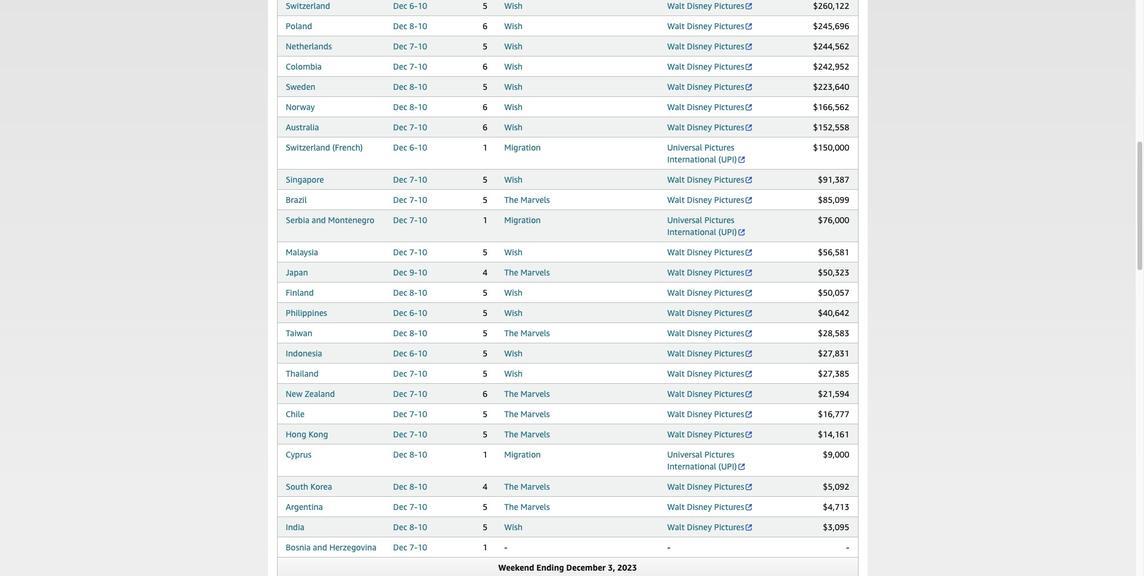 Task type: vqa. For each thing, say whether or not it's contained in the screenshot.


Task type: locate. For each thing, give the bounding box(es) containing it.
the
[[504, 195, 518, 205], [504, 268, 518, 278], [504, 328, 518, 338], [504, 389, 518, 399], [504, 409, 518, 419], [504, 430, 518, 440], [504, 482, 518, 492], [504, 502, 518, 512]]

2 vertical spatial migration link
[[504, 450, 541, 460]]

2 the marvels link from the top
[[504, 268, 550, 278]]

2 (upi) from the top
[[718, 227, 737, 237]]

2023
[[617, 563, 637, 573]]

1 dec 7-10 link from the top
[[393, 41, 427, 51]]

6-
[[409, 1, 418, 11], [409, 142, 418, 153], [409, 308, 418, 318], [409, 349, 418, 359]]

14 walt disney pictures link from the top
[[667, 328, 753, 338]]

8 8- from the top
[[409, 523, 418, 533]]

1
[[483, 142, 488, 153], [483, 215, 488, 225], [483, 450, 488, 460], [483, 543, 488, 553]]

5 walt disney pictures link from the top
[[667, 82, 753, 92]]

serbia
[[286, 215, 309, 225]]

12 7- from the top
[[409, 502, 418, 512]]

dec 8-10
[[393, 21, 427, 31], [393, 82, 427, 92], [393, 102, 427, 112], [393, 288, 427, 298], [393, 328, 427, 338], [393, 450, 427, 460], [393, 482, 427, 492], [393, 523, 427, 533]]

dec 7-10 for new zealand
[[393, 389, 427, 399]]

14 wish from the top
[[504, 523, 523, 533]]

5 6 from the top
[[483, 389, 488, 399]]

the for brazil
[[504, 195, 518, 205]]

dec 7-10
[[393, 41, 427, 51], [393, 61, 427, 72], [393, 122, 427, 132], [393, 175, 427, 185], [393, 195, 427, 205], [393, 215, 427, 225], [393, 247, 427, 257], [393, 369, 427, 379], [393, 389, 427, 399], [393, 409, 427, 419], [393, 430, 427, 440], [393, 502, 427, 512], [393, 543, 427, 553]]

the for taiwan
[[504, 328, 518, 338]]

12 dec 7-10 link from the top
[[393, 502, 427, 512]]

10 dec 7-10 from the top
[[393, 409, 427, 419]]

universal
[[667, 142, 702, 153], [667, 215, 702, 225], [667, 450, 702, 460]]

and
[[312, 215, 326, 225], [313, 543, 327, 553]]

dec 7-10 link for bosnia and herzegovina
[[393, 543, 427, 553]]

25 10 from the top
[[417, 523, 427, 533]]

1 vertical spatial international
[[667, 227, 716, 237]]

0 vertical spatial 4
[[483, 268, 488, 278]]

21 10 from the top
[[417, 430, 427, 440]]

1 vertical spatial migration link
[[504, 215, 541, 225]]

thailand
[[286, 369, 319, 379]]

herzegovina
[[329, 543, 376, 553]]

walt disney pictures for $50,323
[[667, 268, 744, 278]]

1 dec 8-10 from the top
[[393, 21, 427, 31]]

6 dec 8-10 link from the top
[[393, 450, 427, 460]]

3 universal from the top
[[667, 450, 702, 460]]

1 horizontal spatial -
[[667, 543, 670, 553]]

10
[[417, 1, 427, 11], [417, 21, 427, 31], [417, 41, 427, 51], [417, 61, 427, 72], [417, 82, 427, 92], [417, 102, 427, 112], [417, 122, 427, 132], [417, 142, 427, 153], [417, 175, 427, 185], [417, 195, 427, 205], [417, 215, 427, 225], [417, 247, 427, 257], [417, 268, 427, 278], [417, 288, 427, 298], [417, 308, 427, 318], [417, 328, 427, 338], [417, 349, 427, 359], [417, 369, 427, 379], [417, 389, 427, 399], [417, 409, 427, 419], [417, 430, 427, 440], [417, 450, 427, 460], [417, 482, 427, 492], [417, 502, 427, 512], [417, 523, 427, 533], [417, 543, 427, 553]]

14 10 from the top
[[417, 288, 427, 298]]

0 vertical spatial migration link
[[504, 142, 541, 153]]

4 marvels from the top
[[521, 389, 550, 399]]

dec 7-10 link for chile
[[393, 409, 427, 419]]

the marvels for new zealand
[[504, 389, 550, 399]]

11 dec 7-10 link from the top
[[393, 430, 427, 440]]

1 vertical spatial universal pictures international (upi)
[[667, 215, 737, 237]]

$91,387
[[818, 175, 849, 185]]

2 the from the top
[[504, 268, 518, 278]]

2 marvels from the top
[[521, 268, 550, 278]]

3 dec from the top
[[393, 41, 407, 51]]

7 disney from the top
[[687, 122, 712, 132]]

disney
[[687, 1, 712, 11], [687, 21, 712, 31], [687, 41, 712, 51], [687, 61, 712, 72], [687, 82, 712, 92], [687, 102, 712, 112], [687, 122, 712, 132], [687, 175, 712, 185], [687, 195, 712, 205], [687, 247, 712, 257], [687, 268, 712, 278], [687, 288, 712, 298], [687, 308, 712, 318], [687, 328, 712, 338], [687, 349, 712, 359], [687, 369, 712, 379], [687, 389, 712, 399], [687, 409, 712, 419], [687, 430, 712, 440], [687, 482, 712, 492], [687, 502, 712, 512], [687, 523, 712, 533]]

8 the marvels link from the top
[[504, 502, 550, 512]]

3 5 from the top
[[483, 82, 488, 92]]

walt disney pictures link for $50,323
[[667, 268, 753, 278]]

malaysia link
[[286, 247, 318, 257]]

universal pictures international (upi) for $150,000
[[667, 142, 737, 164]]

disney for $21,594
[[687, 389, 712, 399]]

13 dec 7-10 from the top
[[393, 543, 427, 553]]

16 walt from the top
[[667, 369, 685, 379]]

1 for bosnia and herzegovina
[[483, 543, 488, 553]]

pictures for $40,642
[[714, 308, 744, 318]]

4 dec from the top
[[393, 61, 407, 72]]

dec 6-10 link
[[393, 1, 427, 11], [393, 142, 427, 153], [393, 308, 427, 318], [393, 349, 427, 359]]

disney for $28,583
[[687, 328, 712, 338]]

0 vertical spatial universal
[[667, 142, 702, 153]]

wish
[[504, 1, 523, 11], [504, 21, 523, 31], [504, 41, 523, 51], [504, 61, 523, 72], [504, 82, 523, 92], [504, 102, 523, 112], [504, 122, 523, 132], [504, 175, 523, 185], [504, 247, 523, 257], [504, 288, 523, 298], [504, 308, 523, 318], [504, 349, 523, 359], [504, 369, 523, 379], [504, 523, 523, 533]]

walt for $40,642
[[667, 308, 685, 318]]

marvels for south korea
[[521, 482, 550, 492]]

norway link
[[286, 102, 315, 112]]

walt for $242,952
[[667, 61, 685, 72]]

3 the from the top
[[504, 328, 518, 338]]

$50,057
[[818, 288, 849, 298]]

9 walt from the top
[[667, 195, 685, 205]]

kong
[[308, 430, 328, 440]]

1 marvels from the top
[[521, 195, 550, 205]]

dec for taiwan
[[393, 328, 407, 338]]

13 walt disney pictures from the top
[[667, 308, 744, 318]]

cyprus
[[286, 450, 311, 460]]

colombia
[[286, 61, 322, 72]]

2 5 from the top
[[483, 41, 488, 51]]

dec 7-10 for bosnia and herzegovina
[[393, 543, 427, 553]]

2 horizontal spatial -
[[846, 543, 849, 553]]

hong
[[286, 430, 306, 440]]

11 wish from the top
[[504, 308, 523, 318]]

1 vertical spatial (upi)
[[718, 227, 737, 237]]

walt disney pictures for $91,387
[[667, 175, 744, 185]]

3 wish from the top
[[504, 41, 523, 51]]

marvels
[[521, 195, 550, 205], [521, 268, 550, 278], [521, 328, 550, 338], [521, 389, 550, 399], [521, 409, 550, 419], [521, 430, 550, 440], [521, 482, 550, 492], [521, 502, 550, 512]]

switzerland
[[286, 1, 330, 11], [286, 142, 330, 153]]

migration link
[[504, 142, 541, 153], [504, 215, 541, 225], [504, 450, 541, 460]]

pictures
[[714, 1, 744, 11], [714, 21, 744, 31], [714, 41, 744, 51], [714, 61, 744, 72], [714, 82, 744, 92], [714, 102, 744, 112], [714, 122, 744, 132], [704, 142, 734, 153], [714, 175, 744, 185], [714, 195, 744, 205], [704, 215, 734, 225], [714, 247, 744, 257], [714, 268, 744, 278], [714, 288, 744, 298], [714, 308, 744, 318], [714, 328, 744, 338], [714, 349, 744, 359], [714, 369, 744, 379], [714, 389, 744, 399], [714, 409, 744, 419], [714, 430, 744, 440], [704, 450, 734, 460], [714, 482, 744, 492], [714, 502, 744, 512], [714, 523, 744, 533]]

11 walt from the top
[[667, 268, 685, 278]]

8 the from the top
[[504, 502, 518, 512]]

6 7- from the top
[[409, 215, 418, 225]]

17 disney from the top
[[687, 389, 712, 399]]

20 walt disney pictures link from the top
[[667, 482, 753, 492]]

switzerland down australia link
[[286, 142, 330, 153]]

argentina
[[286, 502, 323, 512]]

8 walt from the top
[[667, 175, 685, 185]]

pictures for $244,562
[[714, 41, 744, 51]]

3 dec 8-10 from the top
[[393, 102, 427, 112]]

walt disney pictures for $27,385
[[667, 369, 744, 379]]

$4,713
[[823, 502, 849, 512]]

10 for india
[[417, 523, 427, 533]]

wish for finland
[[504, 288, 523, 298]]

walt disney pictures for $21,594
[[667, 389, 744, 399]]

wish for poland
[[504, 21, 523, 31]]

17 walt disney pictures link from the top
[[667, 389, 753, 399]]

walt for $166,562
[[667, 102, 685, 112]]

dec 8-10 link for sweden
[[393, 82, 427, 92]]

1 vertical spatial switzerland
[[286, 142, 330, 153]]

korea
[[310, 482, 332, 492]]

9 wish from the top
[[504, 247, 523, 257]]

$223,640
[[813, 82, 849, 92]]

the marvels for argentina
[[504, 502, 550, 512]]

walt disney pictures link for $21,594
[[667, 389, 753, 399]]

4 the from the top
[[504, 389, 518, 399]]

the marvels link for hong kong
[[504, 430, 550, 440]]

pictures for $21,594
[[714, 389, 744, 399]]

11 dec 7-10 from the top
[[393, 430, 427, 440]]

3 dec 6-10 from the top
[[393, 308, 427, 318]]

dec 6-10 for switzerland (french)
[[393, 142, 427, 153]]

1 6- from the top
[[409, 1, 418, 11]]

netherlands link
[[286, 41, 332, 51]]

1 4 from the top
[[483, 268, 488, 278]]

5 marvels from the top
[[521, 409, 550, 419]]

11 walt disney pictures link from the top
[[667, 268, 753, 278]]

10 for netherlands
[[417, 41, 427, 51]]

3 1 from the top
[[483, 450, 488, 460]]

walt disney pictures for $3,095
[[667, 523, 744, 533]]

walt disney pictures link for $91,387
[[667, 175, 753, 185]]

australia link
[[286, 122, 319, 132]]

new
[[286, 389, 303, 399]]

10 for switzerland
[[417, 1, 427, 11]]

bosnia
[[286, 543, 311, 553]]

4 8- from the top
[[409, 288, 418, 298]]

hong kong link
[[286, 430, 328, 440]]

walt for $5,092
[[667, 482, 685, 492]]

and right serbia
[[312, 215, 326, 225]]

0 vertical spatial universal pictures international (upi)
[[667, 142, 737, 164]]

7- for bosnia and herzegovina
[[409, 543, 418, 553]]

walt for $244,562
[[667, 41, 685, 51]]

0 vertical spatial international
[[667, 154, 716, 164]]

dec 8-10 for south korea
[[393, 482, 427, 492]]

1 vertical spatial universal pictures international (upi) link
[[667, 215, 746, 237]]

wish link for thailand
[[504, 369, 523, 379]]

5
[[483, 1, 488, 11], [483, 41, 488, 51], [483, 82, 488, 92], [483, 175, 488, 185], [483, 195, 488, 205], [483, 247, 488, 257], [483, 288, 488, 298], [483, 308, 488, 318], [483, 328, 488, 338], [483, 349, 488, 359], [483, 369, 488, 379], [483, 409, 488, 419], [483, 430, 488, 440], [483, 502, 488, 512], [483, 523, 488, 533]]

6 dec 7-10 from the top
[[393, 215, 427, 225]]

dec 8-10 link for poland
[[393, 21, 427, 31]]

5 for india
[[483, 523, 488, 533]]

23 dec from the top
[[393, 482, 407, 492]]

the for japan
[[504, 268, 518, 278]]

and right bosnia
[[313, 543, 327, 553]]

0 horizontal spatial -
[[504, 543, 507, 553]]

1 vertical spatial 4
[[483, 482, 488, 492]]

malaysia
[[286, 247, 318, 257]]

5 disney from the top
[[687, 82, 712, 92]]

10 for taiwan
[[417, 328, 427, 338]]

3 6- from the top
[[409, 308, 418, 318]]

9-
[[409, 268, 418, 278]]

wish link for norway
[[504, 102, 523, 112]]

5 for thailand
[[483, 369, 488, 379]]

chile
[[286, 409, 305, 419]]

18 walt disney pictures link from the top
[[667, 409, 753, 419]]

21 disney from the top
[[687, 502, 712, 512]]

dec for netherlands
[[393, 41, 407, 51]]

wish link for indonesia
[[504, 349, 523, 359]]

brazil
[[286, 195, 307, 205]]

1 7- from the top
[[409, 41, 418, 51]]

10 for thailand
[[417, 369, 427, 379]]

walt for $28,583
[[667, 328, 685, 338]]

dec 6-10 link for philippines
[[393, 308, 427, 318]]

8 the marvels from the top
[[504, 502, 550, 512]]

switzerland link
[[286, 1, 330, 11]]

11 disney from the top
[[687, 268, 712, 278]]

universal pictures international (upi) link for $76,000
[[667, 215, 746, 237]]

walt disney pictures for $152,558
[[667, 122, 744, 132]]

7- for brazil
[[409, 195, 418, 205]]

disney for $50,323
[[687, 268, 712, 278]]

singapore link
[[286, 175, 324, 185]]

1 vertical spatial universal
[[667, 215, 702, 225]]

21 walt from the top
[[667, 502, 685, 512]]

0 vertical spatial switzerland
[[286, 1, 330, 11]]

2 vertical spatial universal pictures international (upi)
[[667, 450, 737, 472]]

$27,385
[[818, 369, 849, 379]]

3 international from the top
[[667, 462, 716, 472]]

walt disney pictures for $50,057
[[667, 288, 744, 298]]

wish link for colombia
[[504, 61, 523, 72]]

walt disney pictures link for $223,640
[[667, 82, 753, 92]]

15 walt disney pictures from the top
[[667, 349, 744, 359]]

1 1 from the top
[[483, 142, 488, 153]]

10 for argentina
[[417, 502, 427, 512]]

5 5 from the top
[[483, 195, 488, 205]]

1 dec 8-10 link from the top
[[393, 21, 427, 31]]

7 walt from the top
[[667, 122, 685, 132]]

2 international from the top
[[667, 227, 716, 237]]

(upi)
[[718, 154, 737, 164], [718, 227, 737, 237], [718, 462, 737, 472]]

3 8- from the top
[[409, 102, 418, 112]]

$150,000
[[813, 142, 849, 153]]

5 for chile
[[483, 409, 488, 419]]

dec 7-10 link
[[393, 41, 427, 51], [393, 61, 427, 72], [393, 122, 427, 132], [393, 175, 427, 185], [393, 195, 427, 205], [393, 215, 427, 225], [393, 247, 427, 257], [393, 369, 427, 379], [393, 389, 427, 399], [393, 409, 427, 419], [393, 430, 427, 440], [393, 502, 427, 512], [393, 543, 427, 553]]

1 dec from the top
[[393, 1, 407, 11]]

walt disney pictures for $223,640
[[667, 82, 744, 92]]

15 5 from the top
[[483, 523, 488, 533]]

15 dec from the top
[[393, 308, 407, 318]]

walt disney pictures link for $27,385
[[667, 369, 753, 379]]

20 10 from the top
[[417, 409, 427, 419]]

2 vertical spatial international
[[667, 462, 716, 472]]

india
[[286, 523, 304, 533]]

dec 7-10 link for brazil
[[393, 195, 427, 205]]

10 for new zealand
[[417, 389, 427, 399]]

1 vertical spatial migration
[[504, 215, 541, 225]]

switzerland up poland
[[286, 1, 330, 11]]

0 vertical spatial and
[[312, 215, 326, 225]]

5 10 from the top
[[417, 82, 427, 92]]

2 vertical spatial universal
[[667, 450, 702, 460]]

25 dec from the top
[[393, 523, 407, 533]]

wish link
[[504, 1, 523, 11], [504, 21, 523, 31], [504, 41, 523, 51], [504, 61, 523, 72], [504, 82, 523, 92], [504, 102, 523, 112], [504, 122, 523, 132], [504, 175, 523, 185], [504, 247, 523, 257], [504, 288, 523, 298], [504, 308, 523, 318], [504, 349, 523, 359], [504, 369, 523, 379], [504, 523, 523, 533]]

6 walt from the top
[[667, 102, 685, 112]]

universal pictures international (upi)
[[667, 142, 737, 164], [667, 215, 737, 237], [667, 450, 737, 472]]

13 10 from the top
[[417, 268, 427, 278]]

4 for dec 8-10
[[483, 482, 488, 492]]

10 10 from the top
[[417, 195, 427, 205]]

walt disney pictures for $4,713
[[667, 502, 744, 512]]

the for new zealand
[[504, 389, 518, 399]]

7-
[[409, 41, 418, 51], [409, 61, 418, 72], [409, 122, 418, 132], [409, 175, 418, 185], [409, 195, 418, 205], [409, 215, 418, 225], [409, 247, 418, 257], [409, 369, 418, 379], [409, 389, 418, 399], [409, 409, 418, 419], [409, 430, 418, 440], [409, 502, 418, 512], [409, 543, 418, 553]]

0 vertical spatial universal pictures international (upi) link
[[667, 142, 746, 164]]

7 dec 8-10 from the top
[[393, 482, 427, 492]]

0 vertical spatial migration
[[504, 142, 541, 153]]

4
[[483, 268, 488, 278], [483, 482, 488, 492]]

3 the marvels link from the top
[[504, 328, 550, 338]]

walt disney pictures for $5,092
[[667, 482, 744, 492]]

22 disney from the top
[[687, 523, 712, 533]]

6 the marvels from the top
[[504, 430, 550, 440]]

poland link
[[286, 21, 312, 31]]

dec 8-10 for cyprus
[[393, 450, 427, 460]]

pictures for $223,640
[[714, 82, 744, 92]]

0 vertical spatial (upi)
[[718, 154, 737, 164]]

10 for philippines
[[417, 308, 427, 318]]

taiwan link
[[286, 328, 312, 338]]

$5,092
[[823, 482, 849, 492]]

pictures for $260,122
[[714, 1, 744, 11]]

2 vertical spatial universal pictures international (upi) link
[[667, 450, 746, 472]]

migration
[[504, 142, 541, 153], [504, 215, 541, 225], [504, 450, 541, 460]]

12 5 from the top
[[483, 409, 488, 419]]

$260,122
[[813, 1, 849, 11]]

4 1 from the top
[[483, 543, 488, 553]]

south korea
[[286, 482, 332, 492]]

1 wish link from the top
[[504, 1, 523, 11]]

12 walt disney pictures from the top
[[667, 288, 744, 298]]

$242,952
[[813, 61, 849, 72]]

3 walt disney pictures link from the top
[[667, 41, 753, 51]]

dec for singapore
[[393, 175, 407, 185]]

dec for bosnia and herzegovina
[[393, 543, 407, 553]]

1 the marvels from the top
[[504, 195, 550, 205]]

2 - from the left
[[667, 543, 670, 553]]

dec 7-10 link for malaysia
[[393, 247, 427, 257]]

1 the from the top
[[504, 195, 518, 205]]

walt disney pictures
[[667, 1, 744, 11], [667, 21, 744, 31], [667, 41, 744, 51], [667, 61, 744, 72], [667, 82, 744, 92], [667, 102, 744, 112], [667, 122, 744, 132], [667, 175, 744, 185], [667, 195, 744, 205], [667, 247, 744, 257], [667, 268, 744, 278], [667, 288, 744, 298], [667, 308, 744, 318], [667, 328, 744, 338], [667, 349, 744, 359], [667, 369, 744, 379], [667, 389, 744, 399], [667, 409, 744, 419], [667, 430, 744, 440], [667, 482, 744, 492], [667, 502, 744, 512], [667, 523, 744, 533]]

7 wish from the top
[[504, 122, 523, 132]]

migration for dec 7-10
[[504, 215, 541, 225]]

1 vertical spatial and
[[313, 543, 327, 553]]

sweden link
[[286, 82, 315, 92]]

9 walt disney pictures from the top
[[667, 195, 744, 205]]

2 vertical spatial migration
[[504, 450, 541, 460]]

migration for dec 6-10
[[504, 142, 541, 153]]

-
[[504, 543, 507, 553], [667, 543, 670, 553], [846, 543, 849, 553]]

7 7- from the top
[[409, 247, 418, 257]]

walt for $27,385
[[667, 369, 685, 379]]

the marvels link
[[504, 195, 550, 205], [504, 268, 550, 278], [504, 328, 550, 338], [504, 389, 550, 399], [504, 409, 550, 419], [504, 430, 550, 440], [504, 482, 550, 492], [504, 502, 550, 512]]

5 for indonesia
[[483, 349, 488, 359]]

(french)
[[332, 142, 363, 153]]

22 walt disney pictures from the top
[[667, 523, 744, 533]]

1 universal pictures international (upi) link from the top
[[667, 142, 746, 164]]

1 universal from the top
[[667, 142, 702, 153]]

18 dec from the top
[[393, 369, 407, 379]]

finland link
[[286, 288, 314, 298]]

2 vertical spatial (upi)
[[718, 462, 737, 472]]

7- for argentina
[[409, 502, 418, 512]]

6 for norway
[[483, 102, 488, 112]]



Task type: describe. For each thing, give the bounding box(es) containing it.
walt disney pictures link for $260,122
[[667, 1, 753, 11]]

south
[[286, 482, 308, 492]]

philippines link
[[286, 308, 327, 318]]

the marvels for south korea
[[504, 482, 550, 492]]

universal pictures international (upi) for $76,000
[[667, 215, 737, 237]]

dec 8-10 for taiwan
[[393, 328, 427, 338]]

pictures for $27,831
[[714, 349, 744, 359]]

walt disney pictures for $85,099
[[667, 195, 744, 205]]

dec 8-10 for finland
[[393, 288, 427, 298]]

thailand link
[[286, 369, 319, 379]]

6 for poland
[[483, 21, 488, 31]]

bosnia and herzegovina link
[[286, 543, 376, 553]]

and for bosnia
[[313, 543, 327, 553]]

philippines
[[286, 308, 327, 318]]

indonesia link
[[286, 349, 322, 359]]

dec for indonesia
[[393, 349, 407, 359]]

international for $76,000
[[667, 227, 716, 237]]

colombia link
[[286, 61, 322, 72]]

wish link for sweden
[[504, 82, 523, 92]]

dec 7-10 link for hong kong
[[393, 430, 427, 440]]

5 for philippines
[[483, 308, 488, 318]]

indonesia
[[286, 349, 322, 359]]

disney for $244,562
[[687, 41, 712, 51]]

wish for thailand
[[504, 369, 523, 379]]

wish for philippines
[[504, 308, 523, 318]]

5 for taiwan
[[483, 328, 488, 338]]

wish for india
[[504, 523, 523, 533]]

zealand
[[305, 389, 335, 399]]

weekend
[[498, 563, 534, 573]]

norway
[[286, 102, 315, 112]]

the marvels for chile
[[504, 409, 550, 419]]

hong kong
[[286, 430, 328, 440]]

the marvels link for new zealand
[[504, 389, 550, 399]]

$245,696
[[813, 21, 849, 31]]

dec 6-10 for philippines
[[393, 308, 427, 318]]

walt disney pictures link for $56,581
[[667, 247, 753, 257]]

3 - from the left
[[846, 543, 849, 553]]

december
[[566, 563, 606, 573]]

$166,562
[[813, 102, 849, 112]]

$50,323
[[818, 268, 849, 278]]

walt disney pictures link for $40,642
[[667, 308, 753, 318]]

walt disney pictures for $166,562
[[667, 102, 744, 112]]

8- for poland
[[409, 21, 418, 31]]

10 for poland
[[417, 21, 427, 31]]

walt disney pictures link for $27,831
[[667, 349, 753, 359]]

dec 8-10 for india
[[393, 523, 427, 533]]

10 for cyprus
[[417, 450, 427, 460]]

disney for $56,581
[[687, 247, 712, 257]]

$21,594
[[818, 389, 849, 399]]

walt disney pictures link for $166,562
[[667, 102, 753, 112]]

universal for $9,000
[[667, 450, 702, 460]]

australia
[[286, 122, 319, 132]]

5 for singapore
[[483, 175, 488, 185]]

7- for singapore
[[409, 175, 418, 185]]

serbia and montenegro
[[286, 215, 374, 225]]

$16,777
[[818, 409, 849, 419]]

disney for $245,696
[[687, 21, 712, 31]]

dec 7-10 for australia
[[393, 122, 427, 132]]

universal pictures international (upi) for $9,000
[[667, 450, 737, 472]]

dec 7-10 link for serbia and montenegro
[[393, 215, 427, 225]]

serbia and montenegro link
[[286, 215, 374, 225]]

dec 7-10 link for netherlands
[[393, 41, 427, 51]]

switzerland (french)
[[286, 142, 363, 153]]

dec 7-10 link for argentina
[[393, 502, 427, 512]]

marvels for taiwan
[[521, 328, 550, 338]]

walt disney pictures link for $28,583
[[667, 328, 753, 338]]

taiwan
[[286, 328, 312, 338]]

wish link for india
[[504, 523, 523, 533]]

5 for argentina
[[483, 502, 488, 512]]

dec for philippines
[[393, 308, 407, 318]]

dec for cyprus
[[393, 450, 407, 460]]

4 for dec 9-10
[[483, 268, 488, 278]]

japan
[[286, 268, 308, 278]]

switzerland (french) link
[[286, 142, 363, 153]]

dec for new zealand
[[393, 389, 407, 399]]

6- for switzerland (french)
[[409, 142, 418, 153]]

10 for chile
[[417, 409, 427, 419]]

wish for indonesia
[[504, 349, 523, 359]]

dec 8-10 for poland
[[393, 21, 427, 31]]

$28,583
[[818, 328, 849, 338]]

dec 9-10
[[393, 268, 427, 278]]

sweden
[[286, 82, 315, 92]]

walt for $50,323
[[667, 268, 685, 278]]

$56,581
[[818, 247, 849, 257]]

dec for colombia
[[393, 61, 407, 72]]

$14,161
[[818, 430, 849, 440]]

wish link for malaysia
[[504, 247, 523, 257]]

dec 8-10 link for cyprus
[[393, 450, 427, 460]]

chile link
[[286, 409, 305, 419]]

weekend ending december 3, 2023
[[498, 563, 637, 573]]

$76,000
[[818, 215, 849, 225]]

dec 7-10 for malaysia
[[393, 247, 427, 257]]

disney for $5,092
[[687, 482, 712, 492]]

$244,562
[[813, 41, 849, 51]]

6 for colombia
[[483, 61, 488, 72]]

$85,099
[[818, 195, 849, 205]]

montenegro
[[328, 215, 374, 225]]

10 for brazil
[[417, 195, 427, 205]]

india link
[[286, 523, 304, 533]]

dec for chile
[[393, 409, 407, 419]]

finland
[[286, 288, 314, 298]]

1 - from the left
[[504, 543, 507, 553]]

dec for hong kong
[[393, 430, 407, 440]]

dec for poland
[[393, 21, 407, 31]]

the marvels link for taiwan
[[504, 328, 550, 338]]

dec 9-10 link
[[393, 268, 427, 278]]

migration for dec 8-10
[[504, 450, 541, 460]]

brazil link
[[286, 195, 307, 205]]

walt disney pictures link for $245,696
[[667, 21, 753, 31]]

pictures for $5,092
[[714, 482, 744, 492]]

south korea link
[[286, 482, 332, 492]]

walt disney pictures for $260,122
[[667, 1, 744, 11]]

$40,642
[[818, 308, 849, 318]]

netherlands
[[286, 41, 332, 51]]

bosnia and herzegovina
[[286, 543, 376, 553]]

wish link for switzerland
[[504, 1, 523, 11]]

disney for $152,558
[[687, 122, 712, 132]]

$152,558
[[813, 122, 849, 132]]

8- for taiwan
[[409, 328, 418, 338]]

$3,095
[[823, 523, 849, 533]]

singapore
[[286, 175, 324, 185]]

marvels for chile
[[521, 409, 550, 419]]

pictures for $242,952
[[714, 61, 744, 72]]

$27,831
[[818, 349, 849, 359]]

dec 8-10 link for india
[[393, 523, 427, 533]]

ending
[[536, 563, 564, 573]]

poland
[[286, 21, 312, 31]]

dec for malaysia
[[393, 247, 407, 257]]

cyprus link
[[286, 450, 311, 460]]

dec 7-10 link for singapore
[[393, 175, 427, 185]]

walt for $50,057
[[667, 288, 685, 298]]

walt for $14,161
[[667, 430, 685, 440]]

wish for sweden
[[504, 82, 523, 92]]

wish for norway
[[504, 102, 523, 112]]

$9,000
[[823, 450, 849, 460]]

wish for malaysia
[[504, 247, 523, 257]]

3,
[[608, 563, 615, 573]]

walt for $245,696
[[667, 21, 685, 31]]

new zealand
[[286, 389, 335, 399]]

walt for $85,099
[[667, 195, 685, 205]]

disney for $85,099
[[687, 195, 712, 205]]

argentina link
[[286, 502, 323, 512]]

the marvels for brazil
[[504, 195, 550, 205]]

1 for serbia and montenegro
[[483, 215, 488, 225]]

new zealand link
[[286, 389, 335, 399]]

japan link
[[286, 268, 308, 278]]

walt disney pictures link for $3,095
[[667, 523, 753, 533]]



